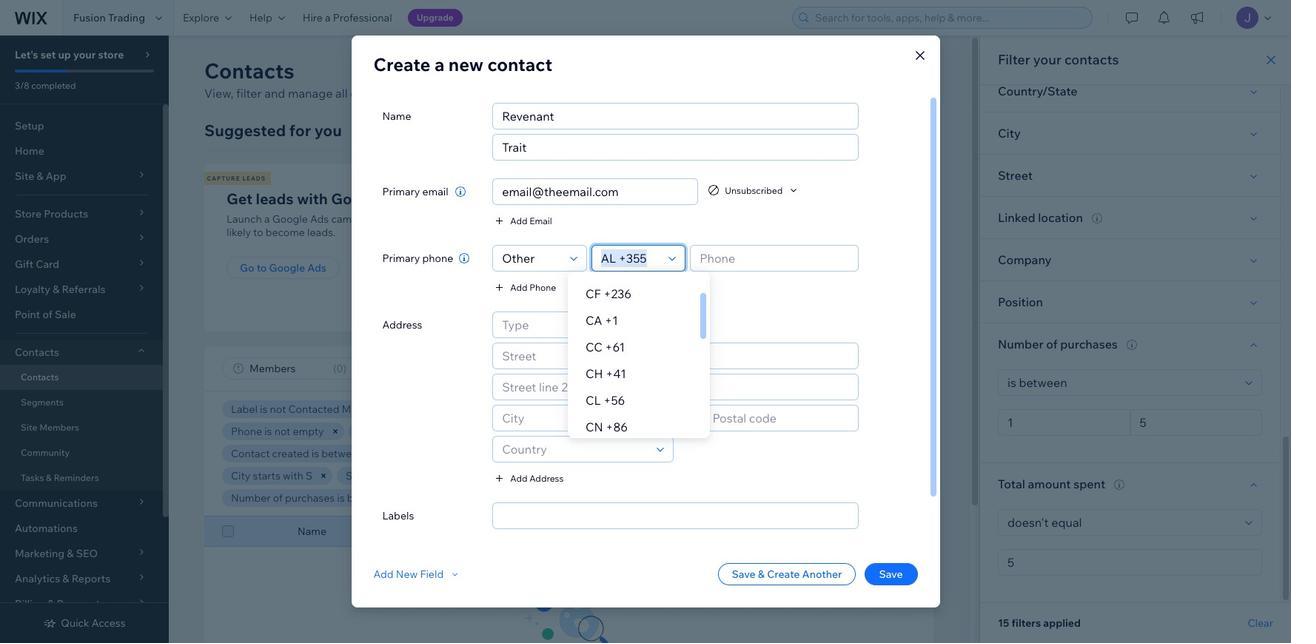 Task type: locate. For each thing, give the bounding box(es) containing it.
member for member status is not a member
[[357, 425, 399, 439]]

None field
[[507, 504, 854, 529]]

is left algeria
[[777, 447, 784, 461]]

2 save from the left
[[880, 568, 903, 581]]

a down leads
[[264, 213, 270, 226]]

1 vertical spatial primary
[[383, 252, 420, 265]]

Code field
[[597, 246, 665, 271]]

0 vertical spatial address
[[383, 319, 423, 332]]

phone down label
[[231, 425, 262, 439]]

linked
[[999, 210, 1036, 225], [471, 470, 503, 483]]

1 horizontal spatial 2023
[[489, 447, 512, 461]]

is left inactive
[[833, 403, 841, 416]]

1 vertical spatial street
[[346, 470, 376, 483]]

1 horizontal spatial leads.
[[506, 86, 538, 101]]

purchases for number of purchases is between 1 and 5
[[285, 492, 335, 505]]

total for total amount spent
[[999, 477, 1026, 492]]

1 vertical spatial member
[[865, 525, 906, 539]]

leads
[[243, 175, 266, 182]]

not down the 22,
[[388, 470, 404, 483]]

by
[[710, 213, 721, 226]]

+61
[[605, 340, 625, 355]]

linked down 10,
[[471, 470, 503, 483]]

1 vertical spatial type field
[[498, 313, 647, 338]]

1 vertical spatial &
[[758, 568, 765, 581]]

customers
[[380, 403, 433, 416]]

them
[[774, 213, 799, 226]]

type field up "add phone"
[[498, 246, 566, 271]]

1 5 from the left
[[420, 492, 426, 505]]

street for street is not empty
[[346, 470, 376, 483]]

0 horizontal spatial dec
[[366, 447, 385, 461]]

new
[[396, 568, 418, 581]]

and down new
[[483, 86, 503, 101]]

bw
[[586, 260, 605, 275]]

0 horizontal spatial street
[[346, 470, 376, 483]]

label is not contacted me and customers
[[231, 403, 433, 416]]

name down number of purchases is between 1 and 5
[[298, 525, 327, 539]]

cf
[[586, 287, 601, 301]]

0 vertical spatial &
[[46, 473, 52, 484]]

your left site's
[[364, 86, 389, 101]]

go to google ads
[[240, 261, 327, 275]]

city starts with s
[[231, 470, 313, 483]]

total
[[999, 477, 1026, 492], [459, 492, 483, 505]]

not up "phone is not empty"
[[270, 403, 286, 416]]

country/state down "filter your contacts"
[[999, 84, 1078, 99]]

google down become
[[269, 261, 305, 275]]

0 vertical spatial linked
[[999, 210, 1036, 225]]

ads inside "button"
[[308, 261, 327, 275]]

type field up cc
[[498, 313, 647, 338]]

google down leads
[[272, 213, 308, 226]]

1 horizontal spatial location
[[1039, 210, 1084, 225]]

not left member in the left of the page
[[443, 425, 459, 439]]

2 horizontal spatial address
[[736, 525, 776, 539]]

dec left the 22,
[[366, 447, 385, 461]]

1 vertical spatial clear
[[1249, 617, 1274, 630]]

empty down member status is not a member
[[407, 470, 438, 483]]

grow your contact list add contacts by importing them via gmail or a csv file.
[[643, 190, 866, 239]]

contact inside button
[[871, 64, 916, 79]]

Phone field
[[696, 246, 854, 271]]

contact up the importing
[[720, 190, 774, 208]]

the
[[596, 447, 612, 461]]

1 vertical spatial location
[[506, 470, 545, 483]]

1 dec from the left
[[366, 447, 385, 461]]

ca +1
[[586, 313, 618, 328]]

email up member in the left of the page
[[466, 403, 493, 416]]

up
[[58, 48, 71, 61]]

0 horizontal spatial create
[[374, 53, 431, 76]]

me
[[342, 403, 357, 416]]

city down filter on the top right of the page
[[999, 126, 1021, 141]]

access
[[92, 617, 126, 630]]

quick
[[61, 617, 89, 630]]

member status is not a member
[[357, 425, 510, 439]]

list box
[[568, 254, 710, 441]]

& left another
[[758, 568, 765, 581]]

0 horizontal spatial member
[[357, 425, 399, 439]]

1 horizontal spatial contact
[[871, 64, 916, 79]]

is left never
[[581, 403, 589, 416]]

2 vertical spatial address
[[736, 525, 776, 539]]

0 vertical spatial clear
[[624, 493, 647, 504]]

sale
[[55, 308, 76, 321]]

1 vertical spatial linked
[[471, 470, 503, 483]]

city left the starts
[[231, 470, 251, 483]]

purchases
[[1061, 337, 1118, 352], [285, 492, 335, 505]]

number down position
[[999, 337, 1044, 352]]

your up by
[[685, 190, 717, 208]]

starts
[[253, 470, 281, 483]]

contacts down "point of sale"
[[15, 346, 59, 359]]

1 horizontal spatial number
[[999, 337, 1044, 352]]

contacts inside grow your contact list add contacts by importing them via gmail or a csv file.
[[665, 213, 707, 226]]

1 vertical spatial country/state
[[705, 447, 774, 461]]

address down birthdate
[[530, 473, 564, 484]]

number
[[999, 337, 1044, 352], [231, 492, 271, 505]]

1 horizontal spatial dec
[[451, 447, 470, 461]]

of
[[351, 86, 362, 101], [43, 308, 53, 321], [1047, 337, 1058, 352], [634, 470, 643, 483], [273, 492, 283, 505]]

0 horizontal spatial purchases
[[285, 492, 335, 505]]

cn +86
[[586, 420, 628, 435]]

0 horizontal spatial save
[[732, 568, 756, 581]]

of inside contacts view, filter and manage all of your site's customers and leads. learn more
[[351, 86, 362, 101]]

1 primary from the top
[[383, 185, 420, 199]]

1 vertical spatial contact
[[720, 190, 774, 208]]

Select an option field
[[1004, 370, 1241, 396], [1004, 510, 1241, 536]]

0 horizontal spatial phone
[[231, 425, 262, 439]]

1 horizontal spatial contact
[[720, 190, 774, 208]]

+267
[[608, 260, 636, 275]]

phone left "cf"
[[530, 282, 556, 293]]

phone down any
[[600, 525, 631, 539]]

Email field
[[498, 179, 693, 204]]

leads.
[[506, 86, 538, 101], [307, 226, 336, 239]]

address down primary phone
[[383, 319, 423, 332]]

of inside sidebar element
[[43, 308, 53, 321]]

days
[[650, 447, 672, 461]]

set
[[41, 48, 56, 61]]

0 horizontal spatial clear button
[[613, 490, 658, 507]]

not for phone is not empty
[[275, 425, 291, 439]]

1 horizontal spatial spent
[[1074, 477, 1106, 492]]

select an option field for number of purchases
[[1004, 370, 1241, 396]]

2 5 from the left
[[583, 492, 589, 505]]

target
[[394, 213, 423, 226]]

address up save & create another button
[[736, 525, 776, 539]]

linked location
[[999, 210, 1084, 225]]

0 horizontal spatial name
[[298, 525, 327, 539]]

amount down add address button
[[485, 492, 522, 505]]

1 vertical spatial contacts
[[665, 213, 707, 226]]

completed
[[31, 80, 76, 91]]

save for save
[[880, 568, 903, 581]]

clear button
[[613, 490, 658, 507], [1249, 617, 1274, 630]]

1 vertical spatial between
[[347, 492, 390, 505]]

1 horizontal spatial purchases
[[1061, 337, 1118, 352]]

to inside "button"
[[257, 261, 267, 275]]

email for email subscriber status is never subscribed
[[466, 403, 493, 416]]

a left new
[[435, 53, 445, 76]]

to right go
[[257, 261, 267, 275]]

Enter a value number field
[[1004, 550, 1258, 576]]

contacts up filter
[[204, 58, 295, 84]]

1 horizontal spatial member
[[865, 525, 906, 539]]

filters
[[1012, 617, 1042, 630]]

1 horizontal spatial street
[[999, 168, 1033, 183]]

amount down from number field
[[1029, 477, 1072, 492]]

0 horizontal spatial amount
[[485, 492, 522, 505]]

1 horizontal spatial save
[[880, 568, 903, 581]]

& inside "tasks & reminders" link
[[46, 473, 52, 484]]

contact up learn at the top
[[488, 53, 553, 76]]

save
[[732, 568, 756, 581], [880, 568, 903, 581]]

primary left the phone
[[383, 252, 420, 265]]

purchases for number of purchases
[[1061, 337, 1118, 352]]

google
[[331, 190, 383, 208], [272, 213, 308, 226], [269, 261, 305, 275]]

0 horizontal spatial clear
[[624, 493, 647, 504]]

1 horizontal spatial phone
[[530, 282, 556, 293]]

1 horizontal spatial country/state
[[999, 84, 1078, 99]]

contacts up 'segments' at the left of the page
[[21, 372, 59, 383]]

jacob
[[601, 425, 631, 439]]

add email button
[[493, 214, 552, 227]]

email down email field
[[530, 215, 552, 226]]

2 vertical spatial google
[[269, 261, 305, 275]]

status down customers
[[401, 425, 431, 439]]

country/state for country/state is algeria
[[705, 447, 774, 461]]

0 horizontal spatial total
[[459, 492, 483, 505]]

1 vertical spatial empty
[[407, 470, 438, 483]]

member for member status
[[865, 525, 906, 539]]

country/state down zip/ postal code field
[[705, 447, 774, 461]]

empty for street is not empty
[[407, 470, 438, 483]]

0 horizontal spatial contacts
[[665, 213, 707, 226]]

with left the s
[[283, 470, 303, 483]]

None checkbox
[[222, 523, 234, 541]]

empty for phone is not empty
[[293, 425, 324, 439]]

1 vertical spatial clear button
[[1249, 617, 1274, 630]]

explore
[[183, 11, 219, 24]]

Type field
[[498, 246, 566, 271], [498, 313, 647, 338]]

0 horizontal spatial city
[[231, 470, 251, 483]]

0 vertical spatial leads.
[[506, 86, 538, 101]]

1 save from the left
[[732, 568, 756, 581]]

1 horizontal spatial contacts
[[1065, 51, 1120, 68]]

of for number of purchases is between 1 and 5
[[273, 492, 283, 505]]

1 horizontal spatial total
[[999, 477, 1026, 492]]

1 vertical spatial leads.
[[307, 226, 336, 239]]

email down total amount spent is not 5
[[464, 525, 490, 539]]

ads left campaign
[[310, 213, 329, 226]]

Search... field
[[757, 359, 911, 379]]

site
[[21, 422, 37, 433]]

not down doesn't
[[565, 492, 581, 505]]

email left deliverability
[[707, 403, 734, 416]]

0 horizontal spatial contact
[[488, 53, 553, 76]]

total amount spent is not 5
[[459, 492, 589, 505]]

dec left 10,
[[451, 447, 470, 461]]

2 2023 from the left
[[489, 447, 512, 461]]

primary for primary email
[[383, 185, 420, 199]]

or
[[848, 213, 858, 226]]

& right tasks
[[46, 473, 52, 484]]

)
[[343, 362, 347, 376]]

+41
[[606, 367, 626, 381]]

not up created
[[275, 425, 291, 439]]

1 horizontal spatial &
[[758, 568, 765, 581]]

label
[[231, 403, 258, 416]]

1 vertical spatial purchases
[[285, 492, 335, 505]]

0 vertical spatial country/state
[[999, 84, 1078, 99]]

list
[[777, 190, 799, 208]]

ads up target
[[387, 190, 414, 208]]

0 vertical spatial number
[[999, 337, 1044, 352]]

leads. inside contacts view, filter and manage all of your site's customers and leads. learn more
[[506, 86, 538, 101]]

0 vertical spatial city
[[999, 126, 1021, 141]]

number down the starts
[[231, 492, 271, 505]]

( 0 )
[[333, 362, 347, 376]]

between
[[322, 447, 364, 461], [347, 492, 390, 505]]

1 horizontal spatial linked
[[999, 210, 1036, 225]]

amount
[[1029, 477, 1072, 492], [485, 492, 522, 505]]

0 horizontal spatial &
[[46, 473, 52, 484]]

0 vertical spatial contact
[[488, 53, 553, 76]]

primary for primary phone
[[383, 252, 420, 265]]

phone for phone is not empty
[[231, 425, 262, 439]]

ads
[[387, 190, 414, 208], [310, 213, 329, 226], [308, 261, 327, 275]]

2 horizontal spatial phone
[[600, 525, 631, 539]]

0 vertical spatial type field
[[498, 246, 566, 271]]

0 vertical spatial primary
[[383, 185, 420, 199]]

linked up company at the top right
[[999, 210, 1036, 225]]

select an option field up enter a value number field at the bottom right
[[1004, 510, 1241, 536]]

& inside save & create another button
[[758, 568, 765, 581]]

0 horizontal spatial linked
[[471, 470, 503, 483]]

with inside get leads with google ads launch a google ads campaign to target people likely to become leads.
[[297, 190, 328, 208]]

location up company at the top right
[[1039, 210, 1084, 225]]

get
[[623, 175, 637, 182]]

trading
[[108, 11, 145, 24]]

2 select an option field from the top
[[1004, 510, 1241, 536]]

not for street is not empty
[[388, 470, 404, 483]]

ca
[[586, 313, 602, 328]]

clear inside button
[[624, 493, 647, 504]]

inactive
[[843, 403, 881, 416]]

get
[[227, 190, 253, 208]]

5 down linked location doesn't equal any of hickory drive
[[583, 492, 589, 505]]

From number field
[[1004, 410, 1126, 436]]

2023 right 10,
[[489, 447, 512, 461]]

2 vertical spatial phone
[[600, 525, 631, 539]]

clear
[[624, 493, 647, 504], [1249, 617, 1274, 630]]

is up the s
[[312, 447, 319, 461]]

google up campaign
[[331, 190, 383, 208]]

+86
[[606, 420, 628, 435]]

spent
[[1074, 477, 1106, 492], [525, 492, 552, 505]]

primary up target
[[383, 185, 420, 199]]

file.
[[667, 226, 684, 239]]

add inside "button"
[[511, 282, 528, 293]]

0 vertical spatial with
[[297, 190, 328, 208]]

2 vertical spatial ads
[[308, 261, 327, 275]]

between down me
[[322, 447, 364, 461]]

0 horizontal spatial location
[[506, 470, 545, 483]]

your
[[73, 48, 96, 61], [1034, 51, 1062, 68], [364, 86, 389, 101], [685, 190, 717, 208]]

1 horizontal spatial 5
[[583, 492, 589, 505]]

and right filter
[[265, 86, 285, 101]]

First name field
[[498, 104, 854, 129]]

ads down get leads with google ads launch a google ads campaign to target people likely to become leads.
[[308, 261, 327, 275]]

empty down contacted
[[293, 425, 324, 439]]

get more contacts
[[623, 175, 701, 182]]

0 vertical spatial purchases
[[1061, 337, 1118, 352]]

2023 right the 22,
[[404, 447, 428, 461]]

0 vertical spatial member
[[357, 425, 399, 439]]

&
[[46, 473, 52, 484], [758, 568, 765, 581]]

0 vertical spatial location
[[1039, 210, 1084, 225]]

suggested for you
[[204, 121, 342, 140]]

with
[[297, 190, 328, 208], [283, 470, 303, 483]]

Street field
[[498, 344, 854, 369]]

0 horizontal spatial number
[[231, 492, 271, 505]]

member up contact created is between dec 22, 2023 and dec 10, 2023
[[357, 425, 399, 439]]

your inside sidebar element
[[73, 48, 96, 61]]

1 horizontal spatial amount
[[1029, 477, 1072, 492]]

0 horizontal spatial spent
[[525, 492, 552, 505]]

a right hire
[[325, 11, 331, 24]]

address
[[383, 319, 423, 332], [530, 473, 564, 484], [736, 525, 776, 539]]

1 vertical spatial name
[[298, 525, 327, 539]]

add up add phone "button"
[[511, 215, 528, 226]]

90
[[634, 447, 647, 461]]

fusion
[[73, 11, 106, 24]]

and down member status is not a member
[[430, 447, 448, 461]]

1 vertical spatial address
[[530, 473, 564, 484]]

5 right 1 at the bottom
[[420, 492, 426, 505]]

list containing get leads with google ads
[[202, 164, 1033, 332]]

contacts inside dropdown button
[[15, 346, 59, 359]]

2 horizontal spatial create
[[831, 64, 869, 79]]

email for email
[[464, 525, 490, 539]]

0 horizontal spatial country/state
[[705, 447, 774, 461]]

leads. left learn at the top
[[506, 86, 538, 101]]

add left the new
[[374, 568, 394, 581]]

hire a professional link
[[294, 0, 401, 36]]

segments link
[[0, 390, 163, 416]]

location up total amount spent is not 5
[[506, 470, 545, 483]]

1 vertical spatial ads
[[310, 213, 329, 226]]

member up save button
[[865, 525, 906, 539]]

0 vertical spatial select an option field
[[1004, 370, 1241, 396]]

1 horizontal spatial address
[[530, 473, 564, 484]]

of for point of sale
[[43, 308, 53, 321]]

location for linked location doesn't equal any of hickory drive
[[506, 470, 545, 483]]

add up total amount spent is not 5
[[511, 473, 528, 484]]

1 vertical spatial select an option field
[[1004, 510, 1241, 536]]

cl +56
[[586, 393, 625, 408]]

spent down add address
[[525, 492, 552, 505]]

1 horizontal spatial clear
[[1249, 617, 1274, 630]]

0 horizontal spatial 2023
[[404, 447, 428, 461]]

1 select an option field from the top
[[1004, 370, 1241, 396]]

list
[[202, 164, 1033, 332]]

0 vertical spatial street
[[999, 168, 1033, 183]]

spent down from number field
[[1074, 477, 1106, 492]]

leads. right become
[[307, 226, 336, 239]]

clear for leftmost clear button
[[624, 493, 647, 504]]

with right leads
[[297, 190, 328, 208]]

between left 1 at the bottom
[[347, 492, 390, 505]]

contacts
[[204, 58, 295, 84], [692, 261, 736, 275], [15, 346, 59, 359], [21, 372, 59, 383]]

0 horizontal spatial leads.
[[307, 226, 336, 239]]

street up linked location at the top right of the page
[[999, 168, 1033, 183]]

0 horizontal spatial contact
[[231, 447, 270, 461]]

number of purchases
[[999, 337, 1118, 352]]

1
[[392, 492, 397, 505]]

1 vertical spatial number
[[231, 492, 271, 505]]

Country field
[[498, 437, 652, 462]]

a right or
[[861, 213, 866, 226]]

1 vertical spatial city
[[231, 470, 251, 483]]

add down add email button
[[511, 282, 528, 293]]

1 2023 from the left
[[404, 447, 428, 461]]

never
[[591, 403, 618, 416]]

2 primary from the top
[[383, 252, 420, 265]]

with for s
[[283, 470, 303, 483]]

15 filters applied
[[999, 617, 1081, 630]]



Task type: vqa. For each thing, say whether or not it's contained in the screenshot.
Bot associated with Bot Traffic over Time
no



Task type: describe. For each thing, give the bounding box(es) containing it.
reminders
[[54, 473, 99, 484]]

site members link
[[0, 416, 163, 441]]

3/8
[[15, 80, 29, 91]]

any
[[614, 470, 631, 483]]

birthdate
[[538, 447, 583, 461]]

simon
[[633, 425, 665, 439]]

is left the jacob
[[591, 425, 598, 439]]

professional
[[333, 11, 392, 24]]

0 vertical spatial name
[[383, 110, 411, 123]]

home link
[[0, 139, 163, 164]]

cl
[[586, 393, 601, 408]]

and right me
[[360, 403, 378, 416]]

help button
[[241, 0, 294, 36]]

phone inside "button"
[[530, 282, 556, 293]]

cn
[[586, 420, 603, 435]]

contacts inside button
[[692, 261, 736, 275]]

tasks
[[21, 473, 44, 484]]

go
[[240, 261, 254, 275]]

contact created is between dec 22, 2023 and dec 10, 2023
[[231, 447, 512, 461]]

0 vertical spatial google
[[331, 190, 383, 208]]

and right 1 at the bottom
[[399, 492, 417, 505]]

Search for tools, apps, help & more... field
[[811, 7, 1088, 28]]

phone
[[423, 252, 453, 265]]

add for add email
[[511, 215, 528, 226]]

is down doesn't
[[555, 492, 562, 505]]

1 vertical spatial contact
[[231, 447, 270, 461]]

site's
[[392, 86, 419, 101]]

phone for phone
[[600, 525, 631, 539]]

via
[[802, 213, 815, 226]]

number for number of purchases is between 1 and 5
[[231, 492, 271, 505]]

number for number of purchases
[[999, 337, 1044, 352]]

amount for total amount spent is not 5
[[485, 492, 522, 505]]

leads. inside get leads with google ads launch a google ads campaign to target people likely to become leads.
[[307, 226, 336, 239]]

contacted
[[288, 403, 340, 416]]

2 dec from the left
[[451, 447, 470, 461]]

in
[[585, 447, 594, 461]]

clear for right clear button
[[1249, 617, 1274, 630]]

a inside get leads with google ads launch a google ads campaign to target people likely to become leads.
[[264, 213, 270, 226]]

contacts inside contacts view, filter and manage all of your site's customers and leads. learn more
[[204, 58, 295, 84]]

contacts view, filter and manage all of your site's customers and leads. learn more
[[204, 58, 604, 101]]

City field
[[498, 406, 669, 431]]

another
[[803, 568, 843, 581]]

1 horizontal spatial clear button
[[1249, 617, 1274, 630]]

launch
[[227, 213, 262, 226]]

is down customers
[[433, 425, 441, 439]]

linked for linked location
[[999, 210, 1036, 225]]

address inside button
[[530, 473, 564, 484]]

doesn't
[[547, 470, 583, 483]]

sidebar element
[[0, 36, 169, 644]]

spent for total amount spent is not 5
[[525, 492, 552, 505]]

spent for total amount spent
[[1074, 477, 1106, 492]]

1 type field from the top
[[498, 246, 566, 271]]

Last name field
[[498, 135, 854, 160]]

Zip/ Postal code field
[[683, 406, 854, 431]]

let's set up your store
[[15, 48, 124, 61]]

upgrade button
[[408, 9, 463, 27]]

0 vertical spatial ads
[[387, 190, 414, 208]]

street for street
[[999, 168, 1033, 183]]

google inside "button"
[[269, 261, 305, 275]]

city for city
[[999, 126, 1021, 141]]

+236
[[604, 287, 632, 301]]

your right filter on the top right of the page
[[1034, 51, 1062, 68]]

add new field button
[[374, 568, 462, 581]]

unsubscribed button
[[708, 184, 801, 197]]

linked for linked location doesn't equal any of hickory drive
[[471, 470, 503, 483]]

point of sale
[[15, 308, 76, 321]]

with for google
[[297, 190, 328, 208]]

equal
[[585, 470, 612, 483]]

Street line 2 (Optional) field
[[498, 375, 854, 400]]

of for number of purchases
[[1047, 337, 1058, 352]]

add email
[[511, 215, 552, 226]]

fusion trading
[[73, 11, 145, 24]]

email inside button
[[530, 215, 552, 226]]

get leads with google ads launch a google ads campaign to target people likely to become leads.
[[227, 190, 459, 239]]

status up 'assignee'
[[549, 403, 579, 416]]

total for total amount spent is not 5
[[459, 492, 483, 505]]

unsubscribed
[[725, 185, 783, 196]]

let's
[[15, 48, 38, 61]]

add for add phone
[[511, 282, 528, 293]]

filter
[[236, 86, 262, 101]]

country/state for country/state
[[999, 84, 1078, 99]]

bw +267
[[586, 260, 636, 275]]

your inside grow your contact list add contacts by importing them via gmail or a csv file.
[[685, 190, 717, 208]]

is right label
[[260, 403, 268, 416]]

import
[[656, 261, 690, 275]]

a inside grow your contact list add contacts by importing them via gmail or a csv file.
[[861, 213, 866, 226]]

leads
[[256, 190, 294, 208]]

0 vertical spatial between
[[322, 447, 364, 461]]

create contact
[[831, 64, 916, 79]]

& for create
[[758, 568, 765, 581]]

people
[[426, 213, 459, 226]]

cc
[[586, 340, 603, 355]]

more
[[640, 175, 661, 182]]

contacts
[[663, 175, 701, 182]]

email
[[423, 185, 449, 199]]

s
[[306, 470, 313, 483]]

save button
[[865, 564, 918, 586]]

field
[[420, 568, 444, 581]]

& for reminders
[[46, 473, 52, 484]]

create contact button
[[800, 58, 934, 84]]

number of purchases is between 1 and 5
[[231, 492, 426, 505]]

contact inside grow your contact list add contacts by importing them via gmail or a csv file.
[[720, 190, 774, 208]]

primary phone
[[383, 252, 453, 265]]

drive
[[685, 470, 710, 483]]

list box containing bw +267
[[568, 254, 710, 441]]

1 horizontal spatial create
[[768, 568, 800, 581]]

campaign
[[331, 213, 379, 226]]

cf +236
[[586, 287, 632, 301]]

is down contact created is between dec 22, 2023 and dec 10, 2023
[[378, 470, 386, 483]]

add for add address
[[511, 473, 528, 484]]

company
[[999, 253, 1052, 267]]

point
[[15, 308, 40, 321]]

email for email deliverability status is inactive
[[707, 403, 734, 416]]

add inside grow your contact list add contacts by importing them via gmail or a csv file.
[[643, 213, 663, 226]]

save for save & create another
[[732, 568, 756, 581]]

site members
[[21, 422, 79, 433]]

automations
[[15, 522, 78, 536]]

status down search... field
[[801, 403, 831, 416]]

ch
[[586, 367, 603, 381]]

setup link
[[0, 113, 163, 139]]

contacts button
[[0, 340, 163, 365]]

add phone button
[[493, 281, 556, 294]]

import contacts button
[[643, 257, 750, 279]]

0 vertical spatial contacts
[[1065, 51, 1120, 68]]

suggested
[[204, 121, 286, 140]]

community link
[[0, 441, 163, 466]]

importing
[[724, 213, 772, 226]]

phone is not empty
[[231, 425, 324, 439]]

become
[[266, 226, 305, 239]]

select an option field for total amount spent
[[1004, 510, 1241, 536]]

algeria
[[787, 447, 821, 461]]

city for city starts with s
[[231, 470, 251, 483]]

2 type field from the top
[[498, 313, 647, 338]]

create a new contact
[[374, 53, 553, 76]]

to left target
[[382, 213, 392, 226]]

labels
[[383, 510, 414, 523]]

is left 1 at the bottom
[[337, 492, 345, 505]]

capture leads
[[207, 175, 266, 182]]

member status
[[865, 525, 938, 539]]

setup
[[15, 119, 44, 133]]

is up the starts
[[265, 425, 272, 439]]

location for linked location
[[1039, 210, 1084, 225]]

To number field
[[1136, 410, 1258, 436]]

Unsaved view field
[[245, 359, 329, 379]]

10,
[[472, 447, 486, 461]]

gmail
[[818, 213, 846, 226]]

add for add new field
[[374, 568, 394, 581]]

for
[[290, 121, 311, 140]]

country/state is algeria
[[705, 447, 821, 461]]

a left member in the left of the page
[[461, 425, 467, 439]]

applied
[[1044, 617, 1081, 630]]

create for create contact
[[831, 64, 869, 79]]

learn
[[541, 86, 572, 101]]

your inside contacts view, filter and manage all of your site's customers and leads. learn more
[[364, 86, 389, 101]]

1 vertical spatial google
[[272, 213, 308, 226]]

status up save button
[[909, 525, 938, 539]]

amount for total amount spent
[[1029, 477, 1072, 492]]

birthdate in the last 90 days
[[538, 447, 672, 461]]

to right likely
[[253, 226, 263, 239]]

create for create a new contact
[[374, 53, 431, 76]]

hire
[[303, 11, 323, 24]]

not for label is not contacted me and customers
[[270, 403, 286, 416]]

+1
[[605, 313, 618, 328]]

assignee is jacob simon
[[544, 425, 665, 439]]



